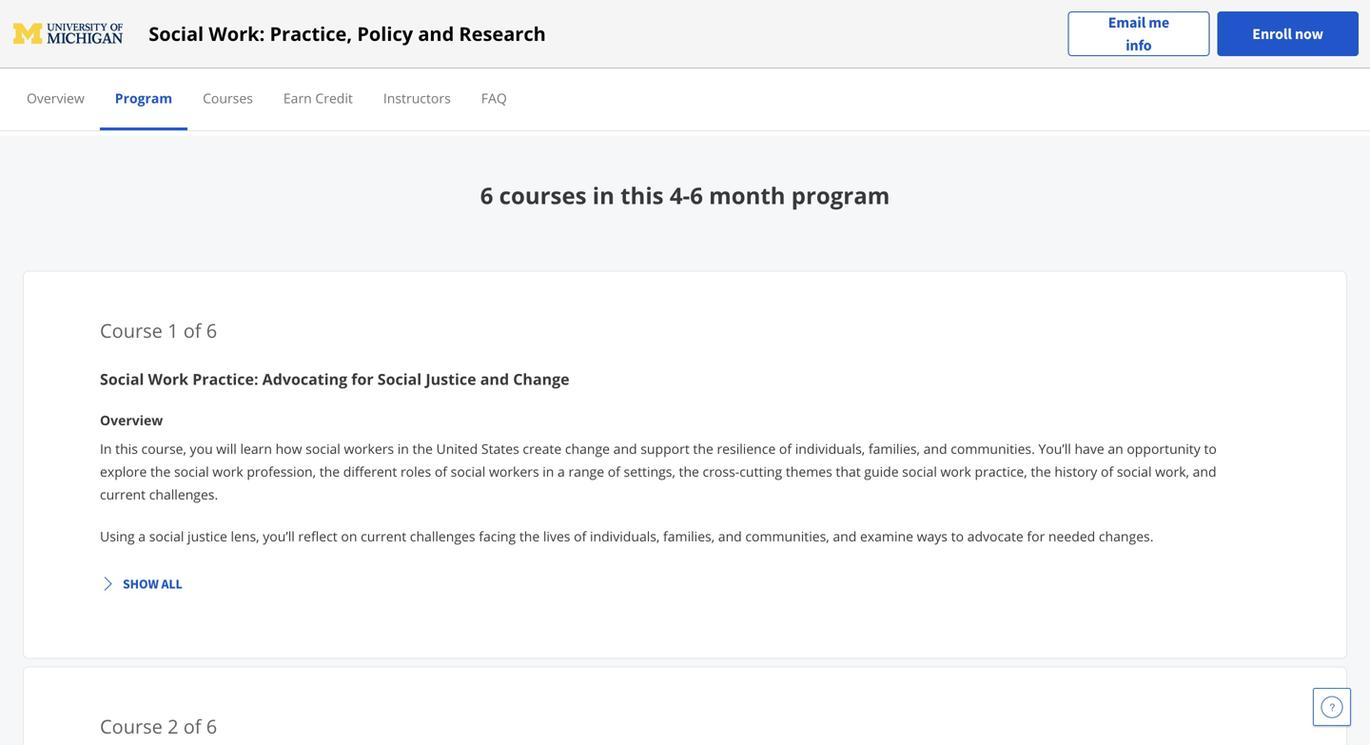 Task type: vqa. For each thing, say whether or not it's contained in the screenshot.
cutting
yes



Task type: locate. For each thing, give the bounding box(es) containing it.
organization
[[476, 50, 554, 68]]

interpersonal, organizational, and community level practice methods
[[596, 50, 1023, 68]]

1 vertical spatial workers
[[489, 462, 539, 480]]

of up themes
[[779, 439, 792, 458]]

in
[[100, 439, 112, 458]]

0 vertical spatial families,
[[869, 439, 920, 458]]

show
[[123, 575, 159, 592]]

practice up the organizational,
[[712, 12, 762, 30]]

0 vertical spatial justice
[[305, 12, 345, 30]]

and right work,
[[1193, 462, 1217, 480]]

1 vertical spatial to
[[951, 527, 964, 545]]

0 horizontal spatial methods
[[303, 50, 359, 68]]

show all button
[[92, 567, 190, 601]]

workers down states
[[489, 462, 539, 480]]

show all
[[123, 575, 182, 592]]

earn credit
[[284, 89, 353, 107]]

a
[[558, 462, 565, 480], [138, 527, 146, 545]]

a left range
[[558, 462, 565, 480]]

overview down university of michigan image
[[27, 89, 85, 107]]

a right using
[[138, 527, 146, 545]]

social up organization
[[511, 12, 546, 30]]

enroll now button
[[1218, 11, 1359, 56]]

0 vertical spatial current
[[100, 485, 146, 503]]

to right the ways
[[951, 527, 964, 545]]

settings,
[[624, 462, 676, 480]]

of right lives
[[574, 527, 587, 545]]

1 horizontal spatial work
[[549, 12, 580, 30]]

0 vertical spatial overview
[[27, 89, 85, 107]]

a inside in this course, you will learn how social workers in the united states create change and support the resilience of individuals, families, and communities. you'll have an opportunity to explore the social work profession, the different roles of social workers in a range of settings, the cross-cutting themes that guide social work practice, the history of social work, and current challenges.
[[558, 462, 565, 480]]

families, up guide
[[869, 439, 920, 458]]

6 left courses
[[480, 180, 493, 211]]

credit
[[315, 89, 353, 107]]

using
[[100, 527, 135, 545]]

1 vertical spatial a
[[138, 527, 146, 545]]

in up roles
[[398, 439, 409, 458]]

level
[[883, 50, 911, 68]]

instructors link
[[383, 89, 451, 107]]

individuals, up that at the bottom of page
[[795, 439, 865, 458]]

of right role
[[495, 12, 508, 30]]

explore
[[100, 462, 147, 480]]

for
[[351, 369, 374, 389], [1027, 527, 1045, 545]]

will
[[216, 439, 237, 458]]

2 horizontal spatial work
[[941, 462, 972, 480]]

quantitative
[[166, 50, 242, 68]]

in down create
[[543, 462, 554, 480]]

social for practice,
[[149, 20, 204, 47]]

for right advocating at the left
[[351, 369, 374, 389]]

overview inside the "certificate menu" element
[[27, 89, 85, 107]]

communities.
[[951, 439, 1035, 458]]

me
[[1149, 13, 1170, 32]]

1
[[168, 317, 178, 343]]

current down explore
[[100, 485, 146, 503]]

in this course, you will learn how social workers in the united states create change and support the resilience of individuals, families, and communities. you'll have an opportunity to explore the social work profession, the different roles of social workers in a range of settings, the cross-cutting themes that guide social work practice, the history of social work, and current challenges.
[[100, 439, 1217, 503]]

program
[[792, 180, 890, 211]]

0 horizontal spatial families,
[[663, 527, 715, 545]]

courses
[[499, 180, 587, 211]]

work
[[148, 369, 189, 389]]

1 horizontal spatial workers
[[489, 462, 539, 480]]

2 course from the top
[[100, 713, 163, 739]]

0 horizontal spatial practice
[[712, 12, 762, 30]]

policy
[[357, 20, 413, 47]]

individuals,
[[795, 439, 865, 458], [590, 527, 660, 545]]

opportunity
[[1127, 439, 1201, 458]]

united
[[436, 439, 478, 458]]

social
[[266, 12, 301, 30], [149, 20, 204, 47], [312, 88, 348, 106], [100, 369, 144, 389], [378, 369, 422, 389]]

0 vertical spatial course
[[100, 317, 163, 343]]

1 vertical spatial individuals,
[[590, 527, 660, 545]]

challenges.
[[149, 485, 218, 503]]

current right on
[[361, 527, 407, 545]]

you
[[190, 439, 213, 458]]

0 vertical spatial to
[[1204, 439, 1217, 458]]

this right in
[[115, 439, 138, 458]]

in left inter-
[[584, 12, 595, 30]]

methods
[[303, 50, 359, 68], [967, 50, 1023, 68]]

now
[[1295, 24, 1324, 43]]

the down "you'll"
[[1031, 462, 1051, 480]]

practice:
[[192, 369, 258, 389]]

to right opportunity
[[1204, 439, 1217, 458]]

courses link
[[203, 89, 253, 107]]

in
[[584, 12, 595, 30], [593, 180, 615, 211], [398, 439, 409, 458], [543, 462, 554, 480]]

month
[[709, 180, 786, 211]]

inter-
[[599, 12, 632, 30]]

course left the 1
[[100, 317, 163, 343]]

advocating
[[262, 369, 347, 389]]

and right justice
[[480, 369, 509, 389]]

justice
[[305, 12, 345, 30], [188, 527, 227, 545]]

overview up in
[[100, 411, 163, 429]]

practice
[[712, 12, 762, 30], [914, 50, 964, 68]]

current
[[100, 485, 146, 503], [361, 527, 407, 545]]

1 horizontal spatial justice
[[305, 12, 345, 30]]

faq link
[[481, 89, 507, 107]]

course for course 1 of 6
[[100, 317, 163, 343]]

course 2 of 6
[[100, 713, 217, 739]]

reflect
[[298, 527, 338, 545]]

enroll
[[1253, 24, 1292, 43]]

1 horizontal spatial a
[[558, 462, 565, 480]]

1 horizontal spatial methods
[[967, 50, 1023, 68]]

0 horizontal spatial for
[[351, 369, 374, 389]]

1 vertical spatial course
[[100, 713, 163, 739]]

email me info
[[1109, 13, 1170, 55]]

and left communities,
[[718, 527, 742, 545]]

1 vertical spatial for
[[1027, 527, 1045, 545]]

1 horizontal spatial this
[[621, 180, 664, 211]]

0 vertical spatial individuals,
[[795, 439, 865, 458]]

2 methods from the left
[[967, 50, 1023, 68]]

workers
[[351, 88, 403, 106]]

role
[[464, 12, 492, 30]]

1 horizontal spatial to
[[1204, 439, 1217, 458]]

0 vertical spatial this
[[621, 180, 664, 211]]

using a social justice lens, you'll reflect on current challenges facing the lives of individuals, families, and communities, and examine ways to advocate for needed changes.
[[100, 527, 1154, 545]]

of left the credit at the left top of the page
[[296, 88, 308, 106]]

of right code
[[492, 88, 504, 106]]

individuals, right lives
[[590, 527, 660, 545]]

and
[[418, 20, 454, 47], [782, 50, 805, 68], [480, 369, 509, 389], [614, 439, 637, 458], [924, 439, 947, 458], [1193, 462, 1217, 480], [718, 527, 742, 545], [833, 527, 857, 545]]

communities,
[[746, 527, 830, 545]]

and up settings,
[[614, 439, 637, 458]]

work left inter-
[[549, 12, 580, 30]]

the down course,
[[150, 462, 171, 480]]

1 vertical spatial overview
[[100, 411, 163, 429]]

0 horizontal spatial current
[[100, 485, 146, 503]]

6 left month
[[690, 180, 703, 211]]

for left "needed"
[[1027, 527, 1045, 545]]

work down the will on the bottom of page
[[213, 462, 243, 480]]

overview
[[27, 89, 85, 107], [100, 411, 163, 429]]

frameworks
[[348, 12, 423, 30]]

1 vertical spatial practice
[[914, 50, 964, 68]]

of right 2 at the left of the page
[[183, 713, 201, 739]]

0 vertical spatial workers
[[344, 439, 394, 458]]

justice left lens,
[[188, 527, 227, 545]]

0 horizontal spatial workers
[[344, 439, 394, 458]]

0 vertical spatial practice
[[712, 12, 762, 30]]

of right roles
[[435, 462, 447, 480]]

1 vertical spatial current
[[361, 527, 407, 545]]

1 horizontal spatial individuals,
[[795, 439, 865, 458]]

(nasw)
[[407, 88, 453, 106]]

course for course 2 of 6
[[100, 713, 163, 739]]

0 horizontal spatial a
[[138, 527, 146, 545]]

0 horizontal spatial justice
[[188, 527, 227, 545]]

0 horizontal spatial overview
[[27, 89, 85, 107]]

1 methods from the left
[[303, 50, 359, 68]]

program
[[115, 89, 172, 107]]

0 vertical spatial a
[[558, 462, 565, 480]]

0 horizontal spatial work
[[213, 462, 243, 480]]

1 horizontal spatial families,
[[869, 439, 920, 458]]

justice left frameworks at top left
[[305, 12, 345, 30]]

courses
[[203, 89, 253, 107]]

university of michigan image
[[11, 19, 126, 49]]

research
[[246, 50, 300, 68]]

1 horizontal spatial for
[[1027, 527, 1045, 545]]

have
[[1075, 439, 1105, 458]]

to
[[1204, 439, 1217, 458], [951, 527, 964, 545]]

work down communities.
[[941, 462, 972, 480]]

advocate
[[968, 527, 1024, 545]]

families, down in this course, you will learn how social workers in the united states create change and support the resilience of individuals, families, and communities. you'll have an opportunity to explore the social work profession, the different roles of social workers in a range of settings, the cross-cutting themes that guide social work practice, the history of social work, and current challenges.
[[663, 527, 715, 545]]

1 vertical spatial this
[[115, 439, 138, 458]]

national
[[166, 88, 218, 106]]

workers up different
[[344, 439, 394, 458]]

course left 2 at the left of the page
[[100, 713, 163, 739]]

this left 4-
[[621, 180, 664, 211]]

community
[[400, 50, 473, 68]]

work
[[549, 12, 580, 30], [213, 462, 243, 480], [941, 462, 972, 480]]

1 course from the top
[[100, 317, 163, 343]]

0 horizontal spatial this
[[115, 439, 138, 458]]

info
[[1126, 36, 1152, 55]]

0 horizontal spatial individuals,
[[590, 527, 660, 545]]

practice right level
[[914, 50, 964, 68]]



Task type: describe. For each thing, give the bounding box(es) containing it.
the left lives
[[519, 527, 540, 545]]

roles
[[401, 462, 431, 480]]

6 right 2 at the left of the page
[[206, 713, 217, 739]]

states
[[481, 439, 519, 458]]

how
[[276, 439, 302, 458]]

the up "cross-"
[[693, 439, 714, 458]]

social for frameworks
[[266, 12, 301, 30]]

research
[[459, 20, 546, 47]]

community
[[809, 50, 879, 68]]

of right the 1
[[183, 317, 201, 343]]

social right how
[[306, 439, 341, 458]]

to inside in this course, you will learn how social workers in the united states create change and support the resilience of individuals, families, and communities. you'll have an opportunity to explore the social work profession, the different roles of social workers in a range of settings, the cross-cutting themes that guide social work practice, the history of social work, and current challenges.
[[1204, 439, 1217, 458]]

overview link
[[27, 89, 85, 107]]

6 courses in this 4-6 month program
[[480, 180, 890, 211]]

history
[[1055, 462, 1098, 480]]

different
[[343, 462, 397, 480]]

interpersonal,
[[596, 50, 683, 68]]

social for practice:
[[100, 369, 144, 389]]

0 horizontal spatial to
[[951, 527, 964, 545]]

0 vertical spatial for
[[351, 369, 374, 389]]

ways
[[917, 527, 948, 545]]

of down the an
[[1101, 462, 1114, 480]]

practice,
[[270, 20, 352, 47]]

and up community
[[418, 20, 454, 47]]

challenges
[[410, 527, 475, 545]]

current inside in this course, you will learn how social workers in the united states create change and support the resilience of individuals, families, and communities. you'll have an opportunity to explore the social work profession, the different roles of social workers in a range of settings, the cross-cutting themes that guide social work practice, the history of social work, and current challenges.
[[100, 485, 146, 503]]

1 horizontal spatial practice
[[914, 50, 964, 68]]

professional
[[632, 12, 709, 30]]

social down challenges. on the left
[[149, 527, 184, 545]]

the left different
[[320, 462, 340, 480]]

you'll
[[263, 527, 295, 545]]

individuals, inside in this course, you will learn how social workers in the united states create change and support the resilience of individuals, families, and communities. you'll have an opportunity to explore the social work profession, the different roles of social workers in a range of settings, the cross-cutting themes that guide social work practice, the history of social work, and current challenges.
[[795, 439, 865, 458]]

faq
[[481, 89, 507, 107]]

guide
[[864, 462, 899, 480]]

certificate menu element
[[11, 69, 1359, 130]]

families, inside in this course, you will learn how social workers in the united states create change and support the resilience of individuals, families, and communities. you'll have an opportunity to explore the social work profession, the different roles of social workers in a range of settings, the cross-cutting themes that guide social work practice, the history of social work, and current challenges.
[[869, 439, 920, 458]]

instructors
[[383, 89, 451, 107]]

the up roles
[[413, 439, 433, 458]]

all
[[161, 575, 182, 592]]

themes
[[786, 462, 833, 480]]

an
[[1108, 439, 1124, 458]]

association
[[222, 88, 292, 106]]

change
[[565, 439, 610, 458]]

lens,
[[231, 527, 259, 545]]

role of social work in inter-professional practice
[[464, 12, 762, 30]]

and left the examine
[[833, 527, 857, 545]]

practice,
[[975, 462, 1028, 480]]

1 vertical spatial families,
[[663, 527, 715, 545]]

social justice frameworks
[[266, 12, 423, 30]]

email me info button
[[1068, 11, 1210, 57]]

course 1 of 6
[[100, 317, 217, 343]]

resilience
[[717, 439, 776, 458]]

create
[[523, 439, 562, 458]]

and left community
[[782, 50, 805, 68]]

email
[[1109, 13, 1146, 32]]

in right courses
[[593, 180, 615, 211]]

learn
[[240, 439, 272, 458]]

2
[[168, 713, 178, 739]]

quantitative research methods
[[166, 50, 359, 68]]

earn credit link
[[284, 89, 353, 107]]

social work: practice, policy and research
[[149, 20, 546, 47]]

social down the an
[[1117, 462, 1152, 480]]

enroll now
[[1253, 24, 1324, 43]]

cutting
[[740, 462, 782, 480]]

change
[[513, 369, 570, 389]]

national association of social workers (nasw) code of ethics
[[166, 88, 544, 106]]

and left communities.
[[924, 439, 947, 458]]

cross-
[[703, 462, 740, 480]]

profession,
[[247, 462, 316, 480]]

help center image
[[1321, 696, 1344, 719]]

on
[[341, 527, 357, 545]]

that
[[836, 462, 861, 480]]

lives
[[543, 527, 571, 545]]

social right guide
[[902, 462, 937, 480]]

social down united
[[451, 462, 486, 480]]

ethics
[[508, 88, 544, 106]]

4-
[[670, 180, 690, 211]]

this inside in this course, you will learn how social workers in the united states create change and support the resilience of individuals, families, and communities. you'll have an opportunity to explore the social work profession, the different roles of social workers in a range of settings, the cross-cutting themes that guide social work practice, the history of social work, and current challenges.
[[115, 439, 138, 458]]

1 horizontal spatial overview
[[100, 411, 163, 429]]

you'll
[[1039, 439, 1071, 458]]

changes.
[[1099, 527, 1154, 545]]

work:
[[209, 20, 265, 47]]

justice
[[426, 369, 476, 389]]

work,
[[1156, 462, 1190, 480]]

needed
[[1049, 527, 1096, 545]]

earn
[[284, 89, 312, 107]]

facing
[[479, 527, 516, 545]]

community organization
[[400, 50, 554, 68]]

social up challenges. on the left
[[174, 462, 209, 480]]

1 horizontal spatial current
[[361, 527, 407, 545]]

advocacy
[[166, 12, 224, 30]]

organizational,
[[686, 50, 778, 68]]

6 right the 1
[[206, 317, 217, 343]]

the left "cross-"
[[679, 462, 699, 480]]

1 vertical spatial justice
[[188, 527, 227, 545]]

of right range
[[608, 462, 620, 480]]



